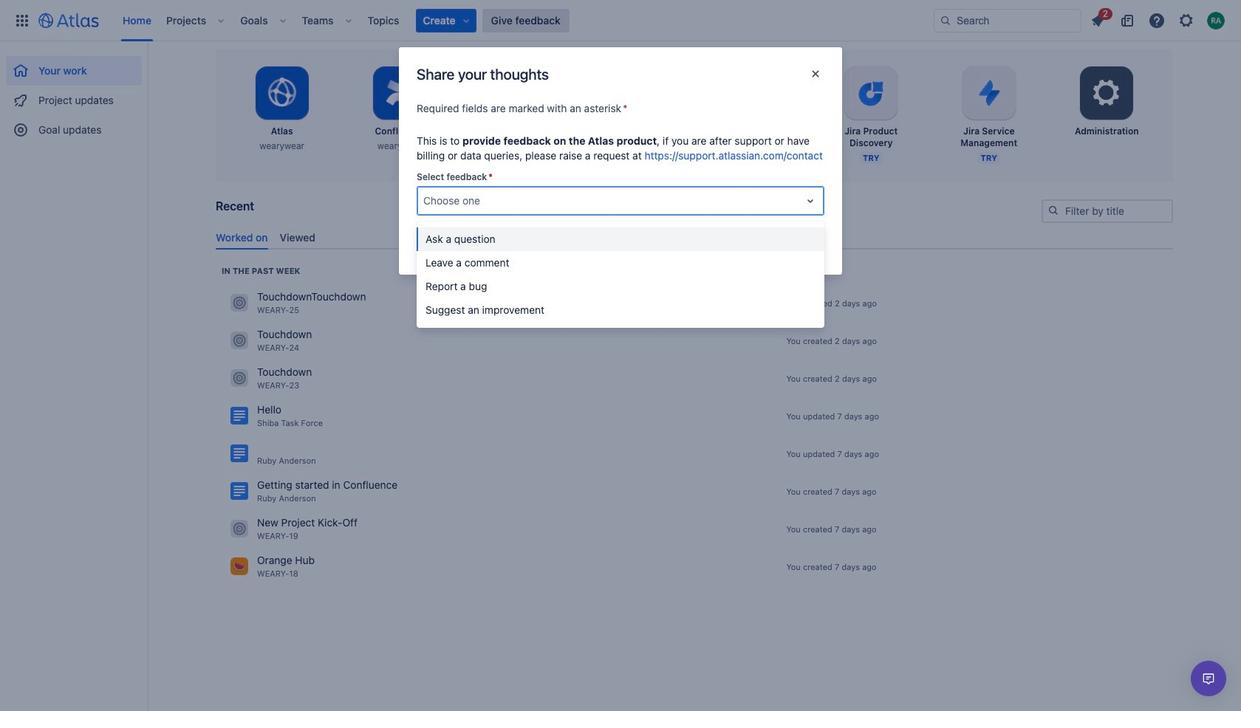 Task type: describe. For each thing, give the bounding box(es) containing it.
open intercom messenger image
[[1200, 670, 1218, 688]]

top element
[[9, 0, 934, 41]]

2 townsquare image from the top
[[231, 558, 248, 576]]

3 confluence image from the top
[[231, 483, 248, 501]]

1 confluence image from the top
[[231, 407, 248, 425]]

Filter by title field
[[1043, 201, 1172, 222]]

help image
[[1148, 11, 1166, 29]]

1 townsquare image from the top
[[231, 294, 248, 312]]



Task type: locate. For each thing, give the bounding box(es) containing it.
close modal image
[[807, 65, 825, 83]]

townsquare image
[[231, 332, 248, 350], [231, 558, 248, 576]]

settings image
[[1089, 75, 1125, 111]]

confluence image
[[231, 407, 248, 425], [231, 445, 248, 463], [231, 483, 248, 501]]

3 townsquare image from the top
[[231, 521, 248, 538]]

heading
[[222, 265, 300, 277]]

None search field
[[934, 8, 1082, 32]]

2 vertical spatial townsquare image
[[231, 521, 248, 538]]

1 vertical spatial confluence image
[[231, 445, 248, 463]]

open image
[[802, 192, 820, 210]]

2 townsquare image from the top
[[231, 370, 248, 387]]

group
[[6, 41, 142, 149]]

2 vertical spatial confluence image
[[231, 483, 248, 501]]

2 confluence image from the top
[[231, 445, 248, 463]]

Search field
[[934, 8, 1082, 32]]

0 vertical spatial confluence image
[[231, 407, 248, 425]]

1 vertical spatial townsquare image
[[231, 370, 248, 387]]

1 vertical spatial townsquare image
[[231, 558, 248, 576]]

tab list
[[210, 225, 1179, 250]]

banner
[[0, 0, 1242, 41]]

0 vertical spatial townsquare image
[[231, 294, 248, 312]]

search image
[[940, 14, 952, 26]]

0 vertical spatial townsquare image
[[231, 332, 248, 350]]

townsquare image
[[231, 294, 248, 312], [231, 370, 248, 387], [231, 521, 248, 538]]

None text field
[[423, 194, 426, 208]]

search image
[[1048, 205, 1060, 217]]

1 townsquare image from the top
[[231, 332, 248, 350]]



Task type: vqa. For each thing, say whether or not it's contained in the screenshot.
Search image
yes



